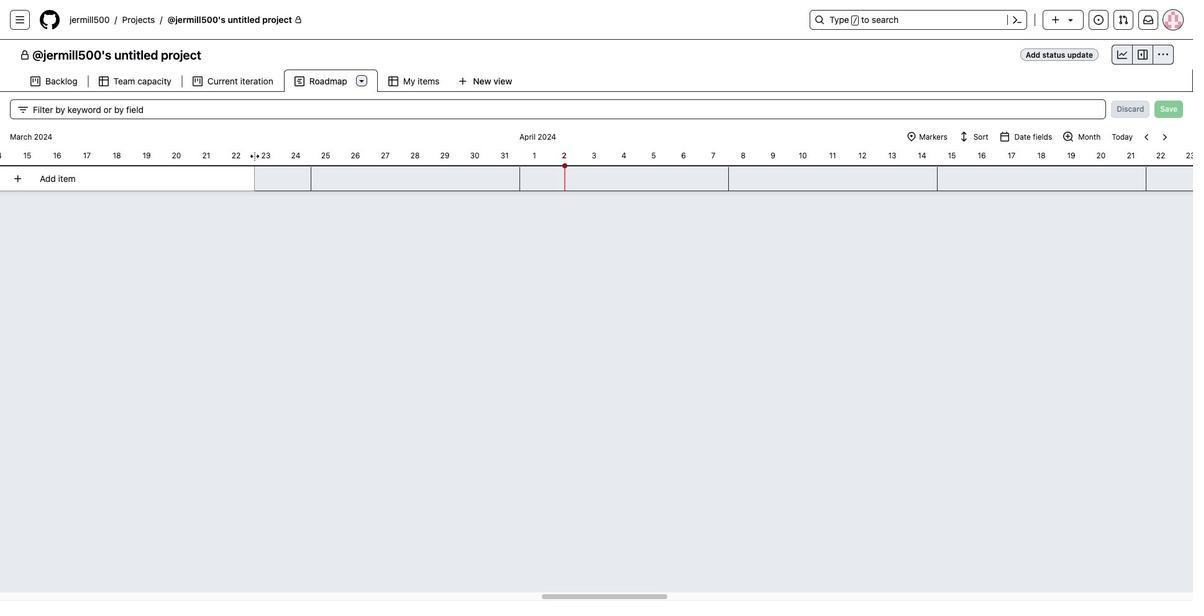 Task type: vqa. For each thing, say whether or not it's contained in the screenshot.
the rocket image
no



Task type: describe. For each thing, give the bounding box(es) containing it.
view options for roadmap image
[[357, 76, 367, 86]]

calendar image
[[1000, 132, 1010, 142]]

git pull request image
[[1119, 15, 1129, 25]]

scroll to previous date range image
[[1143, 132, 1153, 142]]

no sort applied element
[[959, 131, 989, 144]]

project navigation
[[0, 40, 1194, 70]]

lock image
[[295, 16, 302, 24]]

plus image
[[1051, 15, 1061, 25]]

sc 9kayk9 0 image inside project navigation
[[1118, 50, 1128, 60]]

scroll to next date range image
[[1160, 132, 1170, 142]]

drag to resize the table column image
[[250, 152, 260, 162]]



Task type: locate. For each thing, give the bounding box(es) containing it.
sc 9kayk9 0 image inside no sort applied element
[[959, 132, 969, 142]]

tab panel
[[0, 92, 1194, 602]]

grid
[[0, 127, 1194, 602]]

zoom in image
[[1064, 132, 1074, 142]]

sc 9kayk9 0 image inside view filters region
[[18, 105, 28, 115]]

triangle down image
[[1066, 15, 1076, 25]]

sc 9kayk9 0 image
[[1118, 50, 1128, 60], [30, 76, 40, 86], [99, 76, 109, 86], [295, 76, 305, 86], [388, 76, 398, 86], [18, 105, 28, 115], [959, 132, 969, 142]]

tab list
[[20, 70, 541, 93]]

command palette image
[[1013, 15, 1023, 25]]

create new item or add existing item image
[[13, 174, 23, 184]]

homepage image
[[40, 10, 60, 30]]

notifications image
[[1144, 15, 1154, 25]]

Filter by keyword or by field field
[[33, 100, 1096, 119]]

column header
[[2, 127, 928, 147], [512, 127, 1194, 147], [0, 147, 12, 162], [12, 147, 42, 162], [42, 147, 72, 162], [72, 147, 102, 162], [102, 147, 132, 162], [132, 147, 162, 162], [162, 147, 191, 162], [191, 147, 221, 162], [221, 147, 251, 162], [251, 147, 281, 162], [281, 147, 311, 162], [311, 147, 341, 162], [341, 147, 371, 162], [371, 147, 400, 162], [400, 147, 430, 162], [430, 147, 460, 162], [460, 147, 490, 162], [490, 147, 520, 162], [520, 147, 550, 162], [550, 147, 579, 162], [579, 147, 609, 162], [609, 147, 639, 162], [639, 147, 669, 162], [669, 147, 699, 162], [699, 147, 729, 162], [729, 147, 759, 162], [759, 147, 788, 162], [788, 147, 818, 162], [818, 147, 848, 162], [848, 147, 878, 162], [878, 147, 908, 162], [908, 147, 938, 162], [938, 147, 967, 162], [967, 147, 997, 162], [997, 147, 1027, 162], [1027, 147, 1057, 162], [1057, 147, 1087, 162], [1087, 147, 1117, 162], [1117, 147, 1147, 162], [1147, 147, 1176, 162], [1176, 147, 1194, 162]]

list
[[65, 10, 803, 30]]

issue opened image
[[1094, 15, 1104, 25]]

Change view name field
[[309, 75, 349, 88]]

sc 9kayk9 0 image
[[1138, 50, 1148, 60], [1159, 50, 1169, 60], [20, 50, 30, 60], [193, 76, 203, 86]]

cell
[[562, 164, 567, 168]]

view filters region
[[10, 99, 1184, 119]]

menu bar
[[902, 129, 1184, 146]]



